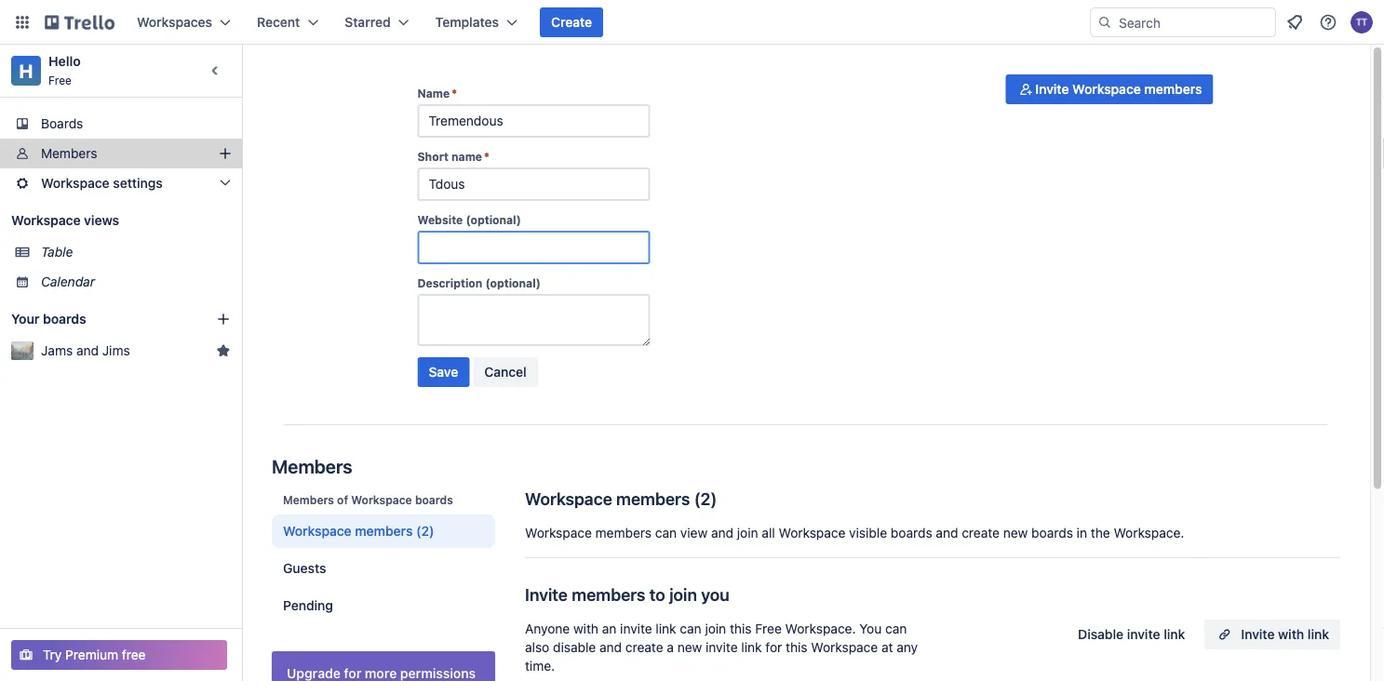 Task type: locate. For each thing, give the bounding box(es) containing it.
join left 'all'
[[737, 525, 758, 541]]

your boards with 1 items element
[[11, 308, 188, 330]]

views
[[84, 213, 119, 228]]

2 horizontal spatial invite
[[1127, 627, 1160, 642]]

0 vertical spatial workspace members
[[525, 489, 690, 509]]

2 vertical spatial join
[[705, 621, 726, 637]]

primary element
[[0, 0, 1384, 45]]

hello
[[48, 54, 81, 69]]

0 horizontal spatial invite
[[620, 621, 652, 637]]

1 vertical spatial members
[[272, 455, 352, 477]]

workspace. inside anyone with an invite link can join this free workspace. you can also disable and create a new invite link for this workspace at any time.
[[785, 621, 856, 637]]

workspace
[[1072, 81, 1141, 97], [41, 175, 110, 191], [11, 213, 81, 228], [525, 489, 612, 509], [351, 493, 412, 506], [283, 524, 352, 539], [525, 525, 592, 541], [779, 525, 845, 541], [811, 640, 878, 655]]

free up for
[[755, 621, 782, 637]]

workspaces
[[137, 14, 212, 30]]

0 horizontal spatial invite
[[525, 585, 568, 605]]

1 horizontal spatial free
[[755, 621, 782, 637]]

with inside anyone with an invite link can join this free workspace. you can also disable and create a new invite link for this workspace at any time.
[[573, 621, 598, 637]]

1 vertical spatial *
[[484, 150, 489, 163]]

and inside anyone with an invite link can join this free workspace. you can also disable and create a new invite link for this workspace at any time.
[[599, 640, 622, 655]]

this
[[730, 621, 752, 637], [786, 640, 807, 655]]

time.
[[525, 659, 555, 674]]

invite right a
[[706, 640, 738, 655]]

with inside button
[[1278, 627, 1304, 642]]

new
[[1003, 525, 1028, 541], [677, 640, 702, 655]]

workspace.
[[1114, 525, 1184, 541], [785, 621, 856, 637]]

(optional) for description (optional)
[[485, 276, 541, 289]]

recent button
[[246, 7, 330, 37]]

1 horizontal spatial can
[[680, 621, 701, 637]]

with
[[573, 621, 598, 637], [1278, 627, 1304, 642]]

disable invite link
[[1078, 627, 1185, 642]]

1 vertical spatial workspace.
[[785, 621, 856, 637]]

2 vertical spatial invite
[[1241, 627, 1275, 642]]

invite
[[1035, 81, 1069, 97], [525, 585, 568, 605], [1241, 627, 1275, 642]]

( 2 )
[[694, 489, 717, 509]]

members up the an
[[572, 585, 645, 605]]

0 vertical spatial invite
[[1035, 81, 1069, 97]]

workspace members left (
[[525, 489, 690, 509]]

free inside hello free
[[48, 74, 72, 87]]

0 vertical spatial free
[[48, 74, 72, 87]]

guests link
[[272, 552, 495, 585]]

2 vertical spatial members
[[283, 493, 334, 506]]

workspace inside anyone with an invite link can join this free workspace. you can also disable and create a new invite link for this workspace at any time.
[[811, 640, 878, 655]]

1 vertical spatial join
[[669, 585, 697, 605]]

boards
[[43, 311, 86, 327], [415, 493, 453, 506], [891, 525, 932, 541], [1031, 525, 1073, 541]]

members
[[1144, 81, 1202, 97], [616, 489, 690, 509], [355, 524, 413, 539], [595, 525, 652, 541], [572, 585, 645, 605]]

invite right disable
[[1127, 627, 1160, 642]]

create
[[551, 14, 592, 30]]

invite inside button
[[1035, 81, 1069, 97]]

a
[[667, 640, 674, 655]]

pending
[[283, 598, 333, 613]]

with for invite
[[1278, 627, 1304, 642]]

workspace. left you
[[785, 621, 856, 637]]

create inside anyone with an invite link can join this free workspace. you can also disable and create a new invite link for this workspace at any time.
[[625, 640, 663, 655]]

0 vertical spatial members
[[41, 146, 97, 161]]

boards
[[41, 116, 83, 131]]

1 horizontal spatial this
[[786, 640, 807, 655]]

0 vertical spatial this
[[730, 621, 752, 637]]

0 horizontal spatial new
[[677, 640, 702, 655]]

workspace members down of
[[283, 524, 413, 539]]

new left in
[[1003, 525, 1028, 541]]

for
[[765, 640, 782, 655]]

1 vertical spatial (optional)
[[485, 276, 541, 289]]

(optional) right website at the top left of page
[[466, 213, 521, 226]]

1 horizontal spatial create
[[962, 525, 1000, 541]]

members up invite members to join you
[[595, 525, 652, 541]]

pending link
[[272, 589, 495, 623]]

members down search field
[[1144, 81, 1202, 97]]

name
[[451, 150, 482, 163]]

can up at
[[885, 621, 907, 637]]

invite inside button
[[1241, 627, 1275, 642]]

1 horizontal spatial with
[[1278, 627, 1304, 642]]

can left 'view'
[[655, 525, 677, 541]]

1 horizontal spatial join
[[705, 621, 726, 637]]

disable
[[553, 640, 596, 655]]

website
[[417, 213, 463, 226]]

members up of
[[272, 455, 352, 477]]

None text field
[[417, 168, 650, 201], [417, 231, 650, 264], [417, 168, 650, 201], [417, 231, 650, 264]]

0 vertical spatial create
[[962, 525, 1000, 541]]

0 vertical spatial join
[[737, 525, 758, 541]]

join
[[737, 525, 758, 541], [669, 585, 697, 605], [705, 621, 726, 637]]

members of workspace boards
[[283, 493, 453, 506]]

free down hello link on the top of the page
[[48, 74, 72, 87]]

1 vertical spatial create
[[625, 640, 663, 655]]

0 vertical spatial (optional)
[[466, 213, 521, 226]]

(optional) right description
[[485, 276, 541, 289]]

0 horizontal spatial with
[[573, 621, 598, 637]]

create button
[[540, 7, 603, 37]]

1 horizontal spatial invite
[[1035, 81, 1069, 97]]

members left of
[[283, 493, 334, 506]]

guests
[[283, 561, 326, 576]]

2 horizontal spatial invite
[[1241, 627, 1275, 642]]

join down the you
[[705, 621, 726, 637]]

0 horizontal spatial workspace.
[[785, 621, 856, 637]]

join right to
[[669, 585, 697, 605]]

1 vertical spatial invite
[[525, 585, 568, 605]]

new right a
[[677, 640, 702, 655]]

and
[[76, 343, 99, 358], [711, 525, 733, 541], [936, 525, 958, 541], [599, 640, 622, 655]]

disable
[[1078, 627, 1124, 642]]

0 horizontal spatial free
[[48, 74, 72, 87]]

also
[[525, 640, 549, 655]]

free
[[48, 74, 72, 87], [755, 621, 782, 637]]

invite workspace members
[[1035, 81, 1202, 97]]

can
[[655, 525, 677, 541], [680, 621, 701, 637], [885, 621, 907, 637]]

and down the an
[[599, 640, 622, 655]]

workspace inside popup button
[[41, 175, 110, 191]]

link
[[656, 621, 676, 637], [1164, 627, 1185, 642], [1308, 627, 1329, 642], [741, 640, 762, 655]]

None text field
[[417, 104, 650, 138], [417, 294, 650, 346], [417, 104, 650, 138], [417, 294, 650, 346]]

1 horizontal spatial workspace.
[[1114, 525, 1184, 541]]

0 horizontal spatial create
[[625, 640, 663, 655]]

cancel
[[484, 364, 527, 380]]

members
[[41, 146, 97, 161], [272, 455, 352, 477], [283, 493, 334, 506]]

invite for invite members to join you
[[525, 585, 568, 605]]

1 vertical spatial workspace members
[[283, 524, 413, 539]]

0 horizontal spatial this
[[730, 621, 752, 637]]

any
[[897, 640, 918, 655]]

starred icon image
[[216, 343, 231, 358]]

1 vertical spatial new
[[677, 640, 702, 655]]

1 vertical spatial free
[[755, 621, 782, 637]]

workspace views
[[11, 213, 119, 228]]

(optional)
[[466, 213, 521, 226], [485, 276, 541, 289]]

0 horizontal spatial join
[[669, 585, 697, 605]]

*
[[452, 87, 457, 100], [484, 150, 489, 163]]

name *
[[417, 87, 457, 100]]

workspace settings button
[[0, 168, 242, 198]]

1 horizontal spatial *
[[484, 150, 489, 163]]

table link
[[41, 243, 231, 262]]

1 horizontal spatial workspace members
[[525, 489, 690, 509]]

create
[[962, 525, 1000, 541], [625, 640, 663, 655]]

calendar link
[[41, 273, 231, 291]]

can down the you
[[680, 621, 701, 637]]

workspace members
[[525, 489, 690, 509], [283, 524, 413, 539]]

hello link
[[48, 54, 81, 69]]

h link
[[11, 56, 41, 86]]

save button
[[417, 357, 469, 387]]

0 vertical spatial *
[[452, 87, 457, 100]]

workspace. right the the on the bottom right of page
[[1114, 525, 1184, 541]]

members down boards
[[41, 146, 97, 161]]

invite
[[620, 621, 652, 637], [1127, 627, 1160, 642], [706, 640, 738, 655]]

invite right the an
[[620, 621, 652, 637]]

1 horizontal spatial new
[[1003, 525, 1028, 541]]

visible
[[849, 525, 887, 541]]

boards up "jams"
[[43, 311, 86, 327]]

members down members of workspace boards at left
[[355, 524, 413, 539]]

your boards
[[11, 311, 86, 327]]

short name *
[[417, 150, 489, 163]]

description (optional)
[[417, 276, 541, 289]]

boards left in
[[1031, 525, 1073, 541]]



Task type: vqa. For each thing, say whether or not it's contained in the screenshot.
Move list…
no



Task type: describe. For each thing, give the bounding box(es) containing it.
0 vertical spatial workspace.
[[1114, 525, 1184, 541]]

workspace settings
[[41, 175, 163, 191]]

invite with link
[[1241, 627, 1329, 642]]

templates
[[435, 14, 499, 30]]

try
[[43, 647, 62, 663]]

calendar
[[41, 274, 95, 289]]

add board image
[[216, 312, 231, 327]]

anyone with an invite link can join this free workspace. you can also disable and create a new invite link for this workspace at any time.
[[525, 621, 918, 674]]

jams
[[41, 343, 73, 358]]

new inside anyone with an invite link can join this free workspace. you can also disable and create a new invite link for this workspace at any time.
[[677, 640, 702, 655]]

invite inside 'disable invite link' button
[[1127, 627, 1160, 642]]

workspaces button
[[126, 7, 242, 37]]

invite for invite with link
[[1241, 627, 1275, 642]]

an
[[602, 621, 617, 637]]

name
[[417, 87, 450, 100]]

templates button
[[424, 7, 529, 37]]

invite with link button
[[1204, 620, 1340, 650]]

workspace navigation collapse icon image
[[203, 58, 229, 84]]

and right visible
[[936, 525, 958, 541]]

workspace inside button
[[1072, 81, 1141, 97]]

to
[[649, 585, 665, 605]]

organizationdetailform element
[[417, 86, 650, 395]]

Search field
[[1112, 8, 1275, 36]]

hello free
[[48, 54, 81, 87]]

jims
[[102, 343, 130, 358]]

0 horizontal spatial *
[[452, 87, 457, 100]]

free
[[122, 647, 146, 663]]

2
[[700, 489, 711, 509]]

1 vertical spatial this
[[786, 640, 807, 655]]

sm image
[[1017, 80, 1035, 99]]

starred
[[345, 14, 391, 30]]

the
[[1091, 525, 1110, 541]]

description
[[417, 276, 482, 289]]

members left (
[[616, 489, 690, 509]]

recent
[[257, 14, 300, 30]]

your
[[11, 311, 40, 327]]

you
[[859, 621, 882, 637]]

join inside anyone with an invite link can join this free workspace. you can also disable and create a new invite link for this workspace at any time.
[[705, 621, 726, 637]]

boards link
[[0, 109, 242, 139]]

invite for invite workspace members
[[1035, 81, 1069, 97]]

boards up the (2)
[[415, 493, 453, 506]]

in
[[1077, 525, 1087, 541]]

you
[[701, 585, 730, 605]]

terry turtle (terryturtle) image
[[1351, 11, 1373, 34]]

0 notifications image
[[1283, 11, 1306, 34]]

open information menu image
[[1319, 13, 1337, 32]]

and left jims
[[76, 343, 99, 358]]

h
[[19, 60, 33, 81]]

(
[[694, 489, 700, 509]]

(optional) for website (optional)
[[466, 213, 521, 226]]

2 horizontal spatial can
[[885, 621, 907, 637]]

members link
[[0, 139, 242, 168]]

disable invite link button
[[1067, 620, 1196, 650]]

at
[[881, 640, 893, 655]]

boards right visible
[[891, 525, 932, 541]]

starred button
[[333, 7, 420, 37]]

free inside anyone with an invite link can join this free workspace. you can also disable and create a new invite link for this workspace at any time.
[[755, 621, 782, 637]]

0 vertical spatial new
[[1003, 525, 1028, 541]]

1 horizontal spatial invite
[[706, 640, 738, 655]]

link inside invite with link button
[[1308, 627, 1329, 642]]

with for anyone
[[573, 621, 598, 637]]

workspace members can view and join all workspace visible boards and create new boards in the workspace.
[[525, 525, 1184, 541]]

all
[[762, 525, 775, 541]]

cancel button
[[473, 357, 538, 387]]

try premium free
[[43, 647, 146, 663]]

invite workspace members button
[[1006, 74, 1213, 104]]

view
[[680, 525, 708, 541]]

back to home image
[[45, 7, 114, 37]]

)
[[711, 489, 717, 509]]

invite members to join you
[[525, 585, 730, 605]]

jams and jims
[[41, 343, 130, 358]]

search image
[[1097, 15, 1112, 30]]

link inside 'disable invite link' button
[[1164, 627, 1185, 642]]

anyone
[[525, 621, 570, 637]]

0 horizontal spatial can
[[655, 525, 677, 541]]

try premium free button
[[11, 640, 227, 670]]

and right 'view'
[[711, 525, 733, 541]]

2 horizontal spatial join
[[737, 525, 758, 541]]

table
[[41, 244, 73, 260]]

(2)
[[416, 524, 434, 539]]

short
[[417, 150, 449, 163]]

0 horizontal spatial workspace members
[[283, 524, 413, 539]]

of
[[337, 493, 348, 506]]

premium
[[65, 647, 118, 663]]

website (optional)
[[417, 213, 521, 226]]

jams and jims link
[[41, 342, 208, 360]]

boards inside your boards with 1 items element
[[43, 311, 86, 327]]

members inside button
[[1144, 81, 1202, 97]]

settings
[[113, 175, 163, 191]]

save
[[429, 364, 458, 380]]



